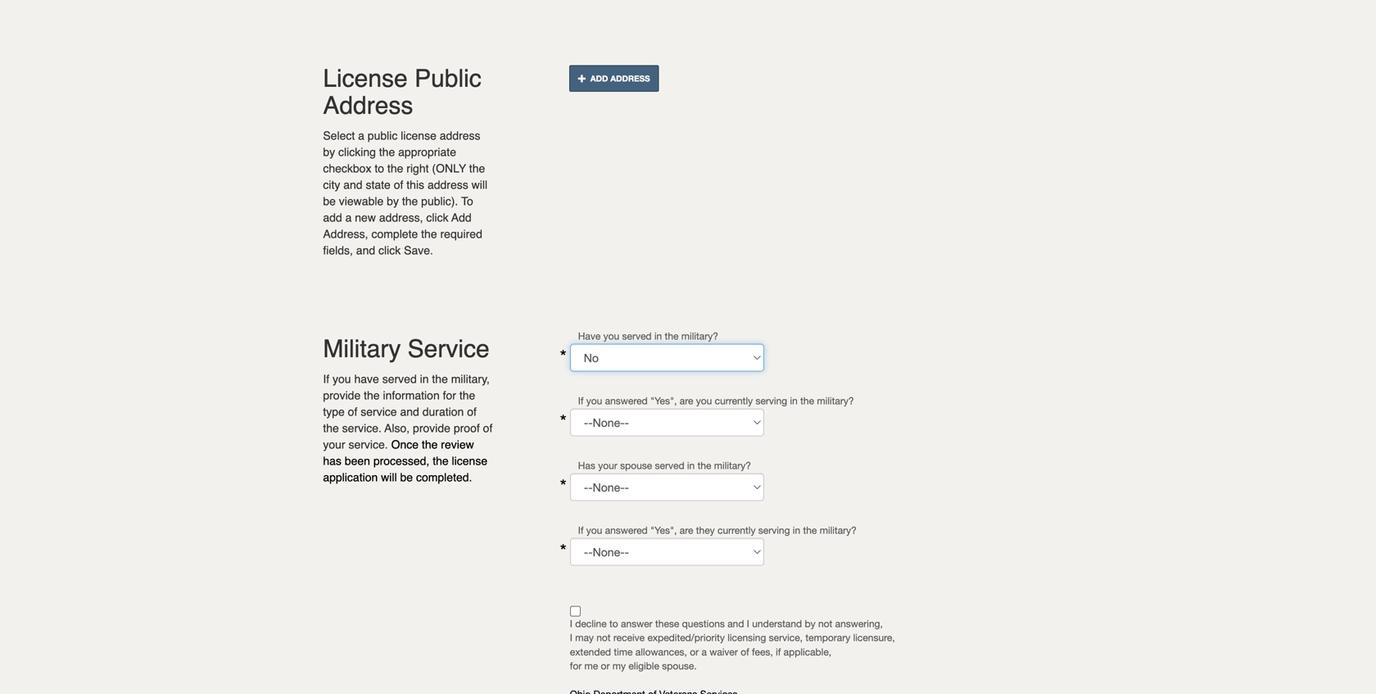 Task type: vqa. For each thing, say whether or not it's contained in the screenshot.
If you have served in the military, provide the information for the type of service and duration of the service. Also, provide proof of your service.'s you
yes



Task type: describe. For each thing, give the bounding box(es) containing it.
in inside if you have served in the military, provide the information for the type of service and duration of the service. also, provide proof of your service.
[[420, 372, 429, 386]]

of right 'proof'
[[483, 422, 493, 435]]

are for you
[[680, 395, 694, 406]]

i left decline at the left bottom
[[570, 618, 573, 629]]

review
[[441, 438, 474, 451]]

expedited/priority
[[648, 632, 725, 643]]

if for if you answered "yes", are they currently serving in the military?
[[578, 524, 584, 536]]

have you served in the military?
[[578, 330, 719, 342]]

(only
[[432, 162, 466, 175]]

proof
[[454, 422, 480, 435]]

serving for they
[[759, 524, 790, 536]]

add inside select a public license address by clicking the appropriate checkbox to the right (only the city and state of this address will be viewable by the public). to add a new address, click add address, complete the required fields, and click save.
[[452, 211, 472, 224]]

you for have you served in the military?
[[604, 330, 620, 342]]

address,
[[379, 211, 423, 224]]

fields,
[[323, 244, 353, 257]]

1 vertical spatial by
[[387, 195, 399, 208]]

waiver
[[710, 646, 738, 657]]

service,
[[769, 632, 803, 643]]

1 vertical spatial a
[[345, 211, 352, 224]]

time
[[614, 646, 633, 657]]

applicable,
[[784, 646, 832, 657]]

license inside once the review has been processed, the license application will be completed.
[[452, 454, 488, 468]]

1 vertical spatial service.
[[349, 438, 388, 451]]

served for if you have served in the military, provide the information for the type of service and duration of the service. also, provide proof of your service.
[[382, 372, 417, 386]]

this
[[407, 178, 425, 191]]

save.
[[404, 244, 433, 257]]

1 vertical spatial address
[[428, 178, 469, 191]]

and down 'checkbox'
[[344, 178, 363, 191]]

1 vertical spatial click
[[379, 244, 401, 257]]

add address
[[591, 73, 650, 83]]

address inside license public address
[[323, 91, 413, 120]]

select a public license address by clicking the appropriate checkbox to the right (only the city and state of this address will be viewable by the public). to add a new address, click add address, complete the required fields, and click save.
[[323, 129, 488, 257]]

duration
[[423, 405, 464, 418]]

has
[[578, 460, 596, 471]]

of up 'proof'
[[467, 405, 477, 418]]

address inside button
[[611, 73, 650, 83]]

plus image
[[578, 74, 591, 82]]

be inside select a public license address by clicking the appropriate checkbox to the right (only the city and state of this address will be viewable by the public). to add a new address, click add address, complete the required fields, and click save.
[[323, 195, 336, 208]]

of right type
[[348, 405, 358, 418]]

currently for they
[[718, 524, 756, 536]]

if for if you answered "yes", are you currently serving in the military?
[[578, 395, 584, 406]]

viewable
[[339, 195, 384, 208]]

of inside select a public license address by clicking the appropriate checkbox to the right (only the city and state of this address will be viewable by the public). to add a new address, click add address, complete the required fields, and click save.
[[394, 178, 403, 191]]

license inside select a public license address by clicking the appropriate checkbox to the right (only the city and state of this address will be viewable by the public). to add a new address, click add address, complete the required fields, and click save.
[[401, 129, 437, 142]]

add address button
[[569, 65, 659, 92]]

and inside if you have served in the military, provide the information for the type of service and duration of the service. also, provide proof of your service.
[[400, 405, 419, 418]]

by inside i decline to answer these questions and i understand by not answering, i may not receive expedited/priority licensing service, temporary licensure, extended time allowances, or a waiver of fees, if applicable, for me or my eligible spouse.
[[805, 618, 816, 629]]

checkbox
[[323, 162, 372, 175]]

appropriate
[[398, 145, 456, 159]]

information
[[383, 389, 440, 402]]

1 horizontal spatial not
[[819, 618, 833, 629]]

clicking
[[338, 145, 376, 159]]

add
[[323, 211, 342, 224]]

receive
[[614, 632, 645, 643]]

1 horizontal spatial served
[[622, 330, 652, 342]]

answered for if you answered "yes", are they currently serving in the military?
[[605, 524, 648, 536]]

1 vertical spatial provide
[[413, 422, 451, 435]]

add inside add address button
[[591, 73, 608, 83]]

and inside i decline to answer these questions and i understand by not answering, i may not receive expedited/priority licensing service, temporary licensure, extended time allowances, or a waiver of fees, if applicable, for me or my eligible spouse.
[[728, 618, 744, 629]]

has
[[323, 454, 342, 468]]

processed,
[[374, 454, 430, 468]]

military,
[[451, 372, 490, 386]]

service
[[361, 405, 397, 418]]

1 horizontal spatial click
[[426, 211, 449, 224]]

extended
[[570, 646, 611, 657]]

have
[[578, 330, 601, 342]]

select
[[323, 129, 355, 142]]

decline
[[575, 618, 607, 629]]

a inside i decline to answer these questions and i understand by not answering, i may not receive expedited/priority licensing service, temporary licensure, extended time allowances, or a waiver of fees, if applicable, for me or my eligible spouse.
[[702, 646, 707, 657]]

be inside once the review has been processed, the license application will be completed.
[[400, 471, 413, 484]]

will inside select a public license address by clicking the appropriate checkbox to the right (only the city and state of this address will be viewable by the public). to add a new address, click add address, complete the required fields, and click save.
[[472, 178, 488, 191]]

address,
[[323, 227, 368, 241]]

questions
[[682, 618, 725, 629]]



Task type: locate. For each thing, give the bounding box(es) containing it.
fees,
[[752, 646, 773, 657]]

1 vertical spatial for
[[570, 660, 582, 671]]

will
[[472, 178, 488, 191], [381, 471, 397, 484]]

are
[[680, 395, 694, 406], [680, 524, 694, 536]]

1 horizontal spatial or
[[690, 646, 699, 657]]

your inside if you have served in the military, provide the information for the type of service and duration of the service. also, provide proof of your service.
[[323, 438, 345, 451]]

to
[[461, 195, 473, 208]]

and
[[344, 178, 363, 191], [356, 244, 375, 257], [400, 405, 419, 418], [728, 618, 744, 629]]

1 are from the top
[[680, 395, 694, 406]]

of down licensing
[[741, 646, 749, 657]]

if down has
[[578, 524, 584, 536]]

you for if you answered "yes", are you currently serving in the military?
[[587, 395, 603, 406]]

for left the me on the bottom left
[[570, 660, 582, 671]]

0 vertical spatial or
[[690, 646, 699, 657]]

your right has
[[598, 460, 618, 471]]

1 answered from the top
[[605, 395, 648, 406]]

a right add
[[345, 211, 352, 224]]

1 horizontal spatial by
[[387, 195, 399, 208]]

2 horizontal spatial served
[[655, 460, 685, 471]]

0 vertical spatial by
[[323, 145, 335, 159]]

not
[[819, 618, 833, 629], [597, 632, 611, 643]]

are up has your spouse served in the military?
[[680, 395, 694, 406]]

in
[[655, 330, 662, 342], [420, 372, 429, 386], [790, 395, 798, 406], [687, 460, 695, 471], [793, 524, 801, 536]]

right
[[407, 162, 429, 175]]

None checkbox
[[570, 606, 581, 617]]

may
[[575, 632, 594, 643]]

provide up type
[[323, 389, 361, 402]]

complete
[[372, 227, 418, 241]]

military
[[323, 335, 401, 363]]

you up has your spouse served in the military?
[[696, 395, 712, 406]]

or down expedited/priority
[[690, 646, 699, 657]]

answer
[[621, 618, 653, 629]]

if
[[323, 372, 329, 386], [578, 395, 584, 406], [578, 524, 584, 536]]

to inside i decline to answer these questions and i understand by not answering, i may not receive expedited/priority licensing service, temporary licensure, extended time allowances, or a waiver of fees, if applicable, for me or my eligible spouse.
[[610, 618, 618, 629]]

1 vertical spatial "yes",
[[651, 524, 677, 536]]

"yes",
[[651, 395, 677, 406], [651, 524, 677, 536]]

be
[[323, 195, 336, 208], [400, 471, 413, 484]]

for
[[443, 389, 456, 402], [570, 660, 582, 671]]

be down city
[[323, 195, 336, 208]]

0 vertical spatial for
[[443, 389, 456, 402]]

0 vertical spatial address
[[440, 129, 481, 142]]

you left have
[[333, 372, 351, 386]]

1 vertical spatial not
[[597, 632, 611, 643]]

service. up been
[[349, 438, 388, 451]]

click
[[426, 211, 449, 224], [379, 244, 401, 257]]

1 vertical spatial currently
[[718, 524, 756, 536]]

and down the information
[[400, 405, 419, 418]]

a
[[358, 129, 365, 142], [345, 211, 352, 224], [702, 646, 707, 657]]

1 vertical spatial will
[[381, 471, 397, 484]]

public).
[[421, 195, 458, 208]]

and up licensing
[[728, 618, 744, 629]]

1 vertical spatial your
[[598, 460, 618, 471]]

license up appropriate
[[401, 129, 437, 142]]

1 horizontal spatial to
[[610, 618, 618, 629]]

currently for you
[[715, 395, 753, 406]]

address
[[611, 73, 650, 83], [323, 91, 413, 120]]

2 horizontal spatial by
[[805, 618, 816, 629]]

1 horizontal spatial a
[[358, 129, 365, 142]]

0 vertical spatial provide
[[323, 389, 361, 402]]

licensing
[[728, 632, 766, 643]]

served right have
[[622, 330, 652, 342]]

1 vertical spatial be
[[400, 471, 413, 484]]

of left this
[[394, 178, 403, 191]]

if up type
[[323, 372, 329, 386]]

or
[[690, 646, 699, 657], [601, 660, 610, 671]]

if
[[776, 646, 781, 657]]

for inside if you have served in the military, provide the information for the type of service and duration of the service. also, provide proof of your service.
[[443, 389, 456, 402]]

these
[[656, 618, 680, 629]]

also,
[[385, 422, 410, 435]]

state
[[366, 178, 391, 191]]

1 vertical spatial if
[[578, 395, 584, 406]]

of
[[394, 178, 403, 191], [348, 405, 358, 418], [467, 405, 477, 418], [483, 422, 493, 435], [741, 646, 749, 657]]

answering,
[[835, 618, 883, 629]]

0 vertical spatial license
[[401, 129, 437, 142]]

have
[[354, 372, 379, 386]]

2 horizontal spatial a
[[702, 646, 707, 657]]

provide down duration on the bottom of page
[[413, 422, 451, 435]]

allowances,
[[636, 646, 687, 657]]

i
[[570, 618, 573, 629], [747, 618, 750, 629], [570, 632, 573, 643]]

if you answered "yes", are they currently serving in the military?
[[578, 524, 857, 536]]

required
[[440, 227, 483, 241]]

0 vertical spatial "yes",
[[651, 395, 677, 406]]

2 answered from the top
[[605, 524, 648, 536]]

1 horizontal spatial for
[[570, 660, 582, 671]]

temporary
[[806, 632, 851, 643]]

your
[[323, 438, 345, 451], [598, 460, 618, 471]]

address right plus icon
[[611, 73, 650, 83]]

0 vertical spatial address
[[611, 73, 650, 83]]

application
[[323, 471, 378, 484]]

0 vertical spatial are
[[680, 395, 694, 406]]

1 horizontal spatial your
[[598, 460, 618, 471]]

"yes", for you
[[651, 395, 677, 406]]

served right spouse
[[655, 460, 685, 471]]

0 horizontal spatial served
[[382, 372, 417, 386]]

"yes", up has your spouse served in the military?
[[651, 395, 677, 406]]

i up licensing
[[747, 618, 750, 629]]

for inside i decline to answer these questions and i understand by not answering, i may not receive expedited/priority licensing service, temporary licensure, extended time allowances, or a waiver of fees, if applicable, for me or my eligible spouse.
[[570, 660, 582, 671]]

0 vertical spatial a
[[358, 129, 365, 142]]

0 vertical spatial answered
[[605, 395, 648, 406]]

to inside select a public license address by clicking the appropriate checkbox to the right (only the city and state of this address will be viewable by the public). to add a new address, click add address, complete the required fields, and click save.
[[375, 162, 384, 175]]

address up (only at the left
[[440, 129, 481, 142]]

0 vertical spatial add
[[591, 73, 608, 83]]

i left may
[[570, 632, 573, 643]]

0 horizontal spatial address
[[323, 91, 413, 120]]

eligible
[[629, 660, 660, 671]]

0 horizontal spatial your
[[323, 438, 345, 451]]

served inside if you have served in the military, provide the information for the type of service and duration of the service. also, provide proof of your service.
[[382, 372, 417, 386]]

currently
[[715, 395, 753, 406], [718, 524, 756, 536]]

will down processed,
[[381, 471, 397, 484]]

2 vertical spatial by
[[805, 618, 816, 629]]

2 "yes", from the top
[[651, 524, 677, 536]]

understand
[[752, 618, 802, 629]]

me
[[585, 660, 598, 671]]

"yes", left they
[[651, 524, 677, 536]]

answered down spouse
[[605, 524, 648, 536]]

0 vertical spatial if
[[323, 372, 329, 386]]

city
[[323, 178, 340, 191]]

license down review
[[452, 454, 488, 468]]

1 horizontal spatial will
[[472, 178, 488, 191]]

0 horizontal spatial for
[[443, 389, 456, 402]]

you right have
[[604, 330, 620, 342]]

they
[[696, 524, 715, 536]]

2 vertical spatial served
[[655, 460, 685, 471]]

to up state
[[375, 162, 384, 175]]

by up address,
[[387, 195, 399, 208]]

public
[[368, 129, 398, 142]]

if up has
[[578, 395, 584, 406]]

0 vertical spatial click
[[426, 211, 449, 224]]

click down public).
[[426, 211, 449, 224]]

has your spouse served in the military?
[[578, 460, 751, 471]]

you inside if you have served in the military, provide the information for the type of service and duration of the service. also, provide proof of your service.
[[333, 372, 351, 386]]

your up has
[[323, 438, 345, 451]]

if for if you have served in the military, provide the information for the type of service and duration of the service. also, provide proof of your service.
[[323, 372, 329, 386]]

completed.
[[416, 471, 472, 484]]

my
[[613, 660, 626, 671]]

0 vertical spatial service.
[[342, 422, 382, 435]]

been
[[345, 454, 370, 468]]

spouse.
[[662, 660, 697, 671]]

served
[[622, 330, 652, 342], [382, 372, 417, 386], [655, 460, 685, 471]]

if inside if you have served in the military, provide the information for the type of service and duration of the service. also, provide proof of your service.
[[323, 372, 329, 386]]

you down has
[[587, 524, 603, 536]]

of inside i decline to answer these questions and i understand by not answering, i may not receive expedited/priority licensing service, temporary licensure, extended time allowances, or a waiver of fees, if applicable, for me or my eligible spouse.
[[741, 646, 749, 657]]

0 vertical spatial be
[[323, 195, 336, 208]]

license
[[401, 129, 437, 142], [452, 454, 488, 468]]

if you answered "yes", are you currently serving in the military?
[[578, 395, 854, 406]]

1 vertical spatial to
[[610, 618, 618, 629]]

by up temporary
[[805, 618, 816, 629]]

0 horizontal spatial to
[[375, 162, 384, 175]]

answered
[[605, 395, 648, 406], [605, 524, 648, 536]]

0 horizontal spatial not
[[597, 632, 611, 643]]

service.
[[342, 422, 382, 435], [349, 438, 388, 451]]

0 horizontal spatial be
[[323, 195, 336, 208]]

license public address
[[323, 64, 482, 120]]

0 vertical spatial served
[[622, 330, 652, 342]]

answered for if you answered "yes", are you currently serving in the military?
[[605, 395, 648, 406]]

0 vertical spatial serving
[[756, 395, 788, 406]]

public
[[415, 64, 482, 93]]

will inside once the review has been processed, the license application will be completed.
[[381, 471, 397, 484]]

for up duration on the bottom of page
[[443, 389, 456, 402]]

service
[[408, 335, 490, 363]]

served up the information
[[382, 372, 417, 386]]

0 vertical spatial not
[[819, 618, 833, 629]]

by down select
[[323, 145, 335, 159]]

type
[[323, 405, 345, 418]]

0 vertical spatial to
[[375, 162, 384, 175]]

1 horizontal spatial provide
[[413, 422, 451, 435]]

new
[[355, 211, 376, 224]]

0 vertical spatial currently
[[715, 395, 753, 406]]

answered up spouse
[[605, 395, 648, 406]]

1 "yes", from the top
[[651, 395, 677, 406]]

not down decline at the left bottom
[[597, 632, 611, 643]]

you for if you have served in the military, provide the information for the type of service and duration of the service. also, provide proof of your service.
[[333, 372, 351, 386]]

2 vertical spatial a
[[702, 646, 707, 657]]

served for has your spouse served in the military?
[[655, 460, 685, 471]]

spouse
[[620, 460, 652, 471]]

1 vertical spatial add
[[452, 211, 472, 224]]

if you have served in the military, provide the information for the type of service and duration of the service. also, provide proof of your service.
[[323, 372, 493, 451]]

you down have
[[587, 395, 603, 406]]

provide
[[323, 389, 361, 402], [413, 422, 451, 435]]

0 horizontal spatial a
[[345, 211, 352, 224]]

are left they
[[680, 524, 694, 536]]

0 horizontal spatial license
[[401, 129, 437, 142]]

0 vertical spatial your
[[323, 438, 345, 451]]

you for if you answered "yes", are they currently serving in the military?
[[587, 524, 603, 536]]

1 horizontal spatial license
[[452, 454, 488, 468]]

1 vertical spatial served
[[382, 372, 417, 386]]

serving
[[756, 395, 788, 406], [759, 524, 790, 536]]

1 horizontal spatial add
[[591, 73, 608, 83]]

to up receive
[[610, 618, 618, 629]]

1 vertical spatial address
[[323, 91, 413, 120]]

click down complete
[[379, 244, 401, 257]]

0 horizontal spatial click
[[379, 244, 401, 257]]

1 vertical spatial license
[[452, 454, 488, 468]]

military service
[[323, 335, 490, 363]]

0 horizontal spatial provide
[[323, 389, 361, 402]]

2 vertical spatial if
[[578, 524, 584, 536]]

2 are from the top
[[680, 524, 694, 536]]

by
[[323, 145, 335, 159], [387, 195, 399, 208], [805, 618, 816, 629]]

0 horizontal spatial will
[[381, 471, 397, 484]]

or left my
[[601, 660, 610, 671]]

be down processed,
[[400, 471, 413, 484]]

licensure,
[[853, 632, 895, 643]]

license
[[323, 64, 408, 93]]

and down address,
[[356, 244, 375, 257]]

a up clicking
[[358, 129, 365, 142]]

1 vertical spatial answered
[[605, 524, 648, 536]]

1 vertical spatial or
[[601, 660, 610, 671]]

not up temporary
[[819, 618, 833, 629]]

once
[[391, 438, 419, 451]]

1 horizontal spatial be
[[400, 471, 413, 484]]

0 horizontal spatial or
[[601, 660, 610, 671]]

the
[[379, 145, 395, 159], [388, 162, 403, 175], [469, 162, 485, 175], [402, 195, 418, 208], [421, 227, 437, 241], [665, 330, 679, 342], [432, 372, 448, 386], [364, 389, 380, 402], [460, 389, 476, 402], [801, 395, 815, 406], [323, 422, 339, 435], [422, 438, 438, 451], [433, 454, 449, 468], [698, 460, 712, 471], [803, 524, 817, 536]]

0 horizontal spatial add
[[452, 211, 472, 224]]

service. down 'service'
[[342, 422, 382, 435]]

serving for you
[[756, 395, 788, 406]]

address down (only at the left
[[428, 178, 469, 191]]

will up to
[[472, 178, 488, 191]]

are for they
[[680, 524, 694, 536]]

0 vertical spatial will
[[472, 178, 488, 191]]

"yes", for they
[[651, 524, 677, 536]]

military?
[[682, 330, 719, 342], [817, 395, 854, 406], [714, 460, 751, 471], [820, 524, 857, 536]]

0 horizontal spatial by
[[323, 145, 335, 159]]

i decline to answer these questions and i understand by not answering, i may not receive expedited/priority licensing service, temporary licensure, extended time allowances, or a waiver of fees, if applicable, for me or my eligible spouse.
[[570, 618, 895, 671]]

1 vertical spatial are
[[680, 524, 694, 536]]

a left waiver
[[702, 646, 707, 657]]

once the review has been processed, the license application will be completed.
[[323, 438, 488, 484]]

1 vertical spatial serving
[[759, 524, 790, 536]]

1 horizontal spatial address
[[611, 73, 650, 83]]

address up public
[[323, 91, 413, 120]]



